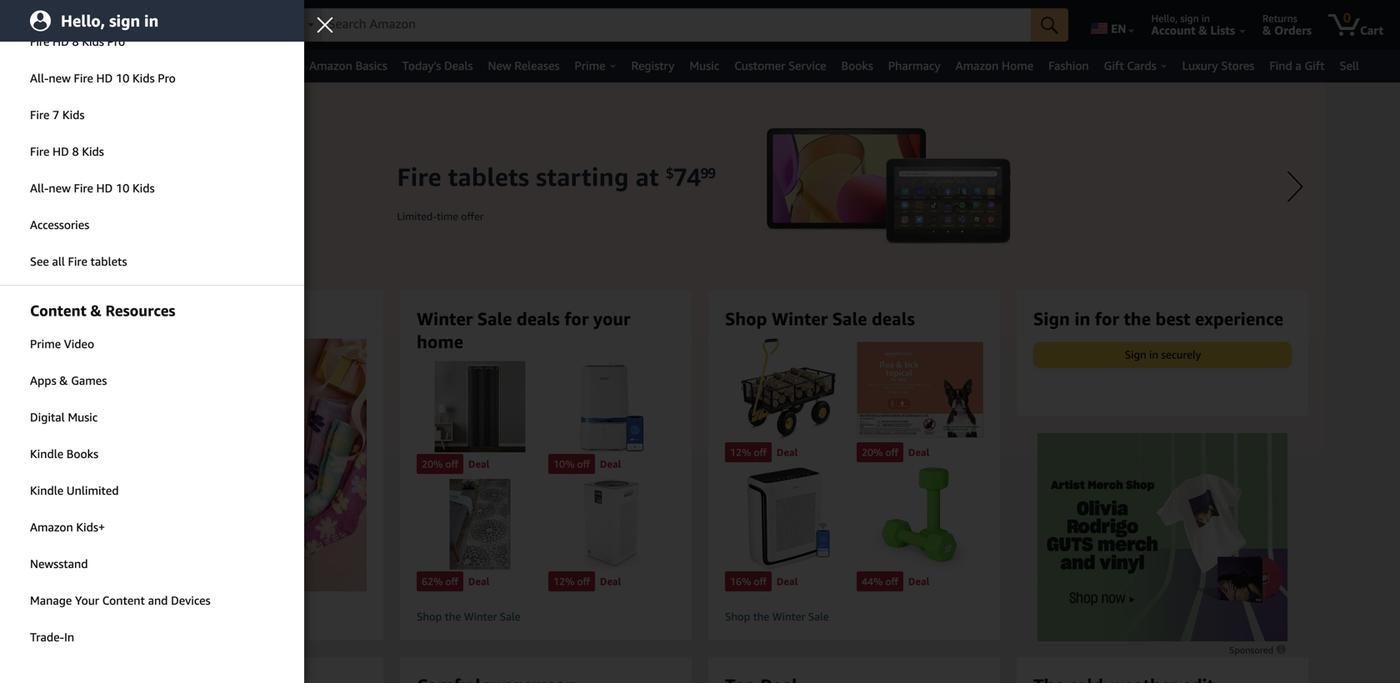 Task type: vqa. For each thing, say whether or not it's contained in the screenshot.
Orders
yes



Task type: locate. For each thing, give the bounding box(es) containing it.
books inside navigation navigation
[[842, 59, 873, 73]]

the down 16% off
[[753, 611, 770, 624]]

2 8 from the top
[[72, 145, 79, 158]]

amazon left home
[[956, 59, 999, 73]]

books up kindle unlimited
[[66, 447, 98, 461]]

& up video
[[90, 302, 102, 320]]

hello, up fire hd 8 kids pro in the left top of the page
[[61, 11, 105, 30]]

10% off
[[554, 458, 590, 470]]

shop the winter sale link for shop winter sale deals
[[725, 610, 984, 624]]

see
[[30, 255, 49, 268]]

12% down vevor steel garden cart, heavy duty 900 lbs capacity, with removable mesh sides to convert into flatbed, utility metal wagon with 180° rotating handle and 10 in tires, perfect for farm, yard image
[[730, 447, 751, 459]]

12% off down kenmore pm3020 air purifiers with h13 true hepa filter, covers up to 1500 sq.foot, 24db silentclean 3-stage hepa filtration system, 5 speeds for home large room, kitchens & bedroom 'image'
[[554, 576, 590, 588]]

for left the best
[[1095, 308, 1120, 329]]

1 shop the winter sale from the left
[[417, 611, 521, 624]]

12% off down vevor steel garden cart, heavy duty 900 lbs capacity, with removable mesh sides to convert into flatbed, utility metal wagon with 180° rotating handle and 10 in tires, perfect for farm, yard image
[[730, 447, 767, 459]]

hello,
[[61, 11, 105, 30], [1152, 13, 1178, 24]]

the for shop winter sale deals
[[753, 611, 770, 624]]

the
[[1124, 308, 1151, 329], [445, 611, 461, 624], [753, 611, 770, 624]]

20% off for joydeco door curtain closet door, closet curtain for open closet, closet curtains for bedroom closet door, door curtains for doorways privacy bedroom(40wx78l) image
[[422, 458, 458, 470]]

0 vertical spatial 12% off
[[730, 447, 767, 459]]

new inside all-new fire hd 10 kids link
[[49, 181, 71, 195]]

off down kenmore pm3020 air purifiers with h13 true hepa filter, covers up to 1500 sq.foot, 24db silentclean 3-stage hepa filtration system, 5 speeds for home large room, kitchens & bedroom 'image'
[[577, 576, 590, 588]]

1 kindle from the top
[[30, 447, 63, 461]]

12% off
[[730, 447, 767, 459], [554, 576, 590, 588]]

shop the winter sale link
[[417, 610, 675, 624], [725, 610, 984, 624]]

deal right 10% off
[[600, 458, 621, 470]]

sign left lists
[[1181, 13, 1199, 24]]

20% for joydeco door curtain closet door, closet curtain for open closet, closet curtains for bedroom closet door, door curtains for doorways privacy bedroom(40wx78l) image
[[422, 458, 443, 470]]

amazon left basics
[[309, 59, 353, 73]]

10 down fire hd 8 kids link
[[116, 181, 130, 195]]

music
[[690, 59, 720, 73], [68, 411, 98, 424]]

0 vertical spatial sign
[[1034, 308, 1070, 329]]

sell link
[[1333, 54, 1367, 78]]

find a gift link
[[1262, 54, 1333, 78]]

off
[[754, 447, 767, 459], [886, 447, 899, 459], [446, 458, 458, 470], [577, 458, 590, 470], [446, 576, 458, 588], [577, 576, 590, 588], [754, 576, 767, 588], [886, 576, 899, 588]]

1 horizontal spatial the
[[753, 611, 770, 624]]

prime right releases
[[575, 59, 606, 73]]

new releases
[[488, 59, 560, 73]]

20% down joydeco door curtain closet door, closet curtain for open closet, closet curtains for bedroom closet door, door curtains for doorways privacy bedroom(40wx78l) image
[[422, 458, 443, 470]]

0 vertical spatial 12%
[[730, 447, 751, 459]]

account & lists
[[1152, 23, 1235, 37]]

prime video link
[[0, 327, 304, 362]]

kindle unlimited
[[30, 484, 119, 498]]

& left lists
[[1199, 23, 1208, 37]]

music link
[[682, 54, 727, 78]]

deal down joydeco door curtain closet door, closet curtain for open closet, closet curtains for bedroom closet door, door curtains for doorways privacy bedroom(40wx78l) image
[[468, 458, 490, 470]]

1 horizontal spatial shop the winter sale
[[725, 611, 829, 624]]

customer
[[735, 59, 786, 73]]

en link
[[1081, 4, 1142, 46]]

shop winter sale deals image
[[80, 339, 395, 592]]

off down joydeco door curtain closet door, closet curtain for open closet, closet curtains for bedroom closet door, door curtains for doorways privacy bedroom(40wx78l) image
[[446, 458, 458, 470]]

winter inside winter sale deals for your home
[[417, 308, 473, 329]]

2 deals from the left
[[517, 308, 560, 329]]

20% off
[[862, 447, 899, 459], [422, 458, 458, 470]]

deal right 16% off
[[777, 576, 798, 588]]

2 shop the winter sale link from the left
[[725, 610, 984, 624]]

off down amazon basics flea and tick topical treatment for small dogs (5 -22 pounds), 6 count (previously solimo) image
[[886, 447, 899, 459]]

gift left the cards
[[1104, 59, 1124, 73]]

1 horizontal spatial 20% off
[[862, 447, 899, 459]]

12% off for kenmore pm3020 air purifiers with h13 true hepa filter, covers up to 1500 sq.foot, 24db silentclean 3-stage hepa filtration system, 5 speeds for home large room, kitchens & bedroom 'image'
[[554, 576, 590, 588]]

1 horizontal spatial hello, sign in
[[1152, 13, 1210, 24]]

0 vertical spatial prime
[[575, 59, 606, 73]]

fire left 7
[[30, 108, 50, 122]]

kids
[[82, 35, 104, 48], [133, 71, 155, 85], [62, 108, 85, 122], [82, 145, 104, 158], [133, 181, 155, 195]]

0 horizontal spatial books
[[66, 447, 98, 461]]

sign
[[1034, 308, 1070, 329], [1125, 348, 1147, 361]]

customer service link
[[727, 54, 834, 78]]

7
[[53, 108, 59, 122]]

releases
[[515, 59, 560, 73]]

1 horizontal spatial for
[[1095, 308, 1120, 329]]

the down '62% off'
[[445, 611, 461, 624]]

for
[[565, 308, 589, 329], [1095, 308, 1120, 329]]

prime link
[[567, 54, 624, 78]]

1 horizontal spatial pro
[[158, 71, 176, 85]]

off right 44%
[[886, 576, 899, 588]]

1 vertical spatial 10
[[116, 181, 130, 195]]

shop winter sale deals up vevor steel garden cart, heavy duty 900 lbs capacity, with removable mesh sides to convert into flatbed, utility metal wagon with 180° rotating handle and 10 in tires, perfect for farm, yard image
[[725, 308, 915, 329]]

0 vertical spatial all-
[[30, 71, 49, 85]]

fire hd 8 kids pro link
[[0, 24, 304, 59]]

hd down fire hd 8 kids pro in the left top of the page
[[96, 71, 113, 85]]

amazon image
[[15, 15, 96, 40]]

20% for amazon basics flea and tick topical treatment for small dogs (5 -22 pounds), 6 count (previously solimo) image
[[862, 447, 883, 459]]

navigation navigation
[[0, 0, 1400, 83]]

kids up the all-new fire hd 10 kids
[[82, 145, 104, 158]]

8 up all-new fire hd 10 kids pro
[[72, 35, 79, 48]]

None search field
[[278, 8, 1069, 43]]

kindle down kindle books
[[30, 484, 63, 498]]

0 horizontal spatial the
[[445, 611, 461, 624]]

&
[[1199, 23, 1208, 37], [1263, 23, 1272, 37], [90, 302, 102, 320], [59, 374, 68, 388]]

home
[[417, 331, 463, 352]]

1 vertical spatial sign
[[1125, 348, 1147, 361]]

1 vertical spatial new
[[49, 181, 71, 195]]

prime inside navigation navigation
[[575, 59, 606, 73]]

kindle for kindle unlimited
[[30, 484, 63, 498]]

winter sale deals for your home
[[417, 308, 631, 352]]

new up fire 7 kids
[[49, 71, 71, 85]]

hello, sign in left lists
[[1152, 13, 1210, 24]]

hd
[[53, 35, 69, 48], [96, 71, 113, 85], [53, 145, 69, 158], [96, 181, 113, 195]]

20% off down amazon basics flea and tick topical treatment for small dogs (5 -22 pounds), 6 count (previously solimo) image
[[862, 447, 899, 459]]

cap barbell neoprene dumbbell weights, 8 lb pair, shamrock image
[[857, 468, 984, 570]]

shop the winter sale for winter sale deals for your home
[[417, 611, 521, 624]]

fire down fire 7 kids
[[30, 145, 50, 158]]

1 vertical spatial music
[[68, 411, 98, 424]]

content
[[30, 302, 86, 320]]

sale inside winter sale deals for your home
[[477, 308, 512, 329]]

registry
[[631, 59, 675, 73]]

0 horizontal spatial 12%
[[554, 576, 575, 588]]

shop down 62%
[[417, 611, 442, 624]]

20% off down joydeco door curtain closet door, closet curtain for open closet, closet curtains for bedroom closet door, door curtains for doorways privacy bedroom(40wx78l) image
[[422, 458, 458, 470]]

0 horizontal spatial shop the winter sale
[[417, 611, 521, 624]]

10 down "fire hd 8 kids pro" link
[[116, 71, 130, 85]]

0 horizontal spatial amazon
[[30, 521, 73, 534]]

amazon basics flea and tick topical treatment for small dogs (5 -22 pounds), 6 count (previously solimo) image
[[857, 339, 984, 441]]

1 horizontal spatial gift
[[1305, 59, 1325, 73]]

new inside all-new fire hd 10 kids pro link
[[49, 71, 71, 85]]

2 horizontal spatial deals
[[872, 308, 915, 329]]

music right digital
[[68, 411, 98, 424]]

1 horizontal spatial music
[[690, 59, 720, 73]]

shop the winter sale down '62% off'
[[417, 611, 521, 624]]

1 vertical spatial 8
[[72, 145, 79, 158]]

None submit
[[1031, 8, 1069, 42]]

2 shop the winter sale from the left
[[725, 611, 829, 624]]

deal for cap barbell neoprene dumbbell weights, 8 lb pair, shamrock image
[[909, 576, 930, 588]]

new up "accessories"
[[49, 181, 71, 195]]

1 8 from the top
[[72, 35, 79, 48]]

the left the best
[[1124, 308, 1151, 329]]

1 horizontal spatial books
[[842, 59, 873, 73]]

1 vertical spatial 12% off
[[554, 576, 590, 588]]

20% down amazon basics flea and tick topical treatment for small dogs (5 -22 pounds), 6 count (previously solimo) image
[[862, 447, 883, 459]]

off right 16%
[[754, 576, 767, 588]]

1 horizontal spatial sign
[[1125, 348, 1147, 361]]

deal down vevor steel garden cart, heavy duty 900 lbs capacity, with removable mesh sides to convert into flatbed, utility metal wagon with 180° rotating handle and 10 in tires, perfect for farm, yard image
[[777, 447, 798, 459]]

8 for fire hd 8 kids pro
[[72, 35, 79, 48]]

deal right 44% off
[[909, 576, 930, 588]]

music inside navigation navigation
[[690, 59, 720, 73]]

music down the search amazon text field
[[690, 59, 720, 73]]

all- up fire 7 kids
[[30, 71, 49, 85]]

12% off for vevor steel garden cart, heavy duty 900 lbs capacity, with removable mesh sides to convert into flatbed, utility metal wagon with 180° rotating handle and 10 in tires, perfect for farm, yard image
[[730, 447, 767, 459]]

sign
[[109, 11, 140, 30], [1181, 13, 1199, 24]]

0 vertical spatial music
[[690, 59, 720, 73]]

shop
[[108, 308, 150, 329], [725, 308, 767, 329], [417, 611, 442, 624], [725, 611, 750, 624]]

2 kindle from the top
[[30, 484, 63, 498]]

1 vertical spatial prime
[[30, 337, 61, 351]]

amazon kids+ link
[[0, 510, 304, 545]]

all- up "accessories"
[[30, 181, 49, 195]]

1 gift from the left
[[1104, 59, 1124, 73]]

deal down amazon basics flea and tick topical treatment for small dogs (5 -22 pounds), 6 count (previously solimo) image
[[909, 447, 930, 459]]

off for cap barbell neoprene dumbbell weights, 8 lb pair, shamrock image
[[886, 576, 899, 588]]

2 horizontal spatial the
[[1124, 308, 1151, 329]]

books right service
[[842, 59, 873, 73]]

12% down kenmore pm3020 air purifiers with h13 true hepa filter, covers up to 1500 sq.foot, 24db silentclean 3-stage hepa filtration system, 5 speeds for home large room, kitchens & bedroom 'image'
[[554, 576, 575, 588]]

1 horizontal spatial prime
[[575, 59, 606, 73]]

all- for all-new fire hd 10 kids pro
[[30, 71, 49, 85]]

0 horizontal spatial music
[[68, 411, 98, 424]]

1 vertical spatial 12%
[[554, 576, 575, 588]]

for left the your
[[565, 308, 589, 329]]

1 shop the winter sale link from the left
[[417, 610, 675, 624]]

0 horizontal spatial pro
[[107, 35, 125, 48]]

hd down fire hd 8 kids
[[96, 181, 113, 195]]

sign for sign in for the best experience
[[1034, 308, 1070, 329]]

1 horizontal spatial hello,
[[1152, 13, 1178, 24]]

shop the winter sale down 16% off
[[725, 611, 829, 624]]

Search Amazon text field
[[322, 9, 1031, 41]]

today's deals link
[[395, 54, 481, 78]]

1 horizontal spatial 12% off
[[730, 447, 767, 459]]

0 horizontal spatial shop the winter sale link
[[417, 610, 675, 624]]

10 for all-new fire hd 10 kids pro
[[116, 71, 130, 85]]

1 10 from the top
[[116, 71, 130, 85]]

open menu image
[[17, 60, 31, 72]]

0 horizontal spatial deals
[[255, 308, 298, 329]]

sign up fire hd 8 kids pro in the left top of the page
[[109, 11, 140, 30]]

0 horizontal spatial hello,
[[61, 11, 105, 30]]

luxury stores link
[[1175, 54, 1262, 78]]

hd up all-new fire hd 10 kids pro
[[53, 35, 69, 48]]

amazon for amazon home
[[956, 59, 999, 73]]

0 vertical spatial 10
[[116, 71, 130, 85]]

in
[[144, 11, 159, 30], [1202, 13, 1210, 24], [1075, 308, 1091, 329], [1150, 348, 1159, 361]]

0 vertical spatial books
[[842, 59, 873, 73]]

62%
[[422, 576, 443, 588]]

hello, inside navigation navigation
[[1152, 13, 1178, 24]]

winter
[[155, 308, 211, 329], [417, 308, 473, 329], [772, 308, 828, 329], [464, 611, 497, 624], [772, 611, 806, 624]]

1 horizontal spatial deals
[[517, 308, 560, 329]]

amazon for amazon basics
[[309, 59, 353, 73]]

fire down fire hd 8 kids
[[74, 181, 93, 195]]

07430
[[229, 13, 258, 24]]

0 horizontal spatial 20% off
[[422, 458, 458, 470]]

and
[[148, 594, 168, 608]]

fire right all on the left top
[[68, 255, 87, 268]]

2 all- from the top
[[30, 181, 49, 195]]

all- for all-new fire hd 10 kids
[[30, 181, 49, 195]]

deal right '62% off'
[[468, 576, 490, 588]]

0 horizontal spatial shop winter sale deals
[[108, 308, 298, 329]]

1 horizontal spatial shop the winter sale link
[[725, 610, 984, 624]]

off for amazon basics flea and tick topical treatment for small dogs (5 -22 pounds), 6 count (previously solimo) image
[[886, 447, 899, 459]]

hello, sign in up fire hd 8 kids pro in the left top of the page
[[61, 11, 159, 30]]

1 horizontal spatial sign
[[1181, 13, 1199, 24]]

all-new fire hd 10 kids link
[[0, 171, 304, 206]]

joydeco door curtain closet door, closet curtain for open closet, closet curtains for bedroom closet door, door curtains for doorways privacy bedroom(40wx78l) image
[[417, 361, 544, 452]]

1 horizontal spatial shop winter sale deals
[[725, 308, 915, 329]]

fire up open menu image
[[30, 35, 50, 48]]

8
[[72, 35, 79, 48], [72, 145, 79, 158]]

1 for from the left
[[565, 308, 589, 329]]

accessories
[[30, 218, 89, 232]]

your
[[75, 594, 99, 608]]

luxury stores
[[1183, 59, 1255, 73]]

deal for kenmore pm3020 air purifiers with h13 true hepa filter, covers up to 1500 sq.foot, 24db silentclean 3-stage hepa filtration system, 5 speeds for home large room, kitchens & bedroom 'image'
[[600, 576, 621, 588]]

hello, right en
[[1152, 13, 1178, 24]]

0 horizontal spatial gift
[[1104, 59, 1124, 73]]

1 vertical spatial all-
[[30, 181, 49, 195]]

1 all- from the top
[[30, 71, 49, 85]]

deal down kenmore pm3020 air purifiers with h13 true hepa filter, covers up to 1500 sq.foot, 24db silentclean 3-stage hepa filtration system, 5 speeds for home large room, kitchens & bedroom 'image'
[[600, 576, 621, 588]]

new for all-new fire hd 10 kids
[[49, 181, 71, 195]]

pharmacy
[[888, 59, 941, 73]]

off right 62%
[[446, 576, 458, 588]]

gift right a
[[1305, 59, 1325, 73]]

0 horizontal spatial sign
[[109, 11, 140, 30]]

location
[[171, 23, 215, 37]]

pharmacy link
[[881, 54, 948, 78]]

off for levoit air purifiers for home large room up to 1900 ft² in 1 hr with washable filters, air quality monitor, smart wifi, hepa filter captures allergies, pet hair, smoke, pollen in bedroom, vital 200s image
[[754, 576, 767, 588]]

prime
[[575, 59, 606, 73], [30, 337, 61, 351]]

& inside returns & orders
[[1263, 23, 1272, 37]]

shop winter sale deals down see all fire tablets link
[[108, 308, 298, 329]]

main content
[[0, 83, 1400, 684]]

sign inside navigation navigation
[[1181, 13, 1199, 24]]

deals
[[255, 308, 298, 329], [517, 308, 560, 329], [872, 308, 915, 329]]

trade-in link
[[0, 620, 304, 655]]

amazon up newsstand
[[30, 521, 73, 534]]

content & resources
[[30, 302, 175, 320]]

deal for "rugshop modern floral circles design for living room,bedroom,home office,kitchen non shedding runner rug 2' x 7' 2" gray" image at the bottom of the page
[[468, 576, 490, 588]]

fashion
[[1049, 59, 1089, 73]]

2 horizontal spatial amazon
[[956, 59, 999, 73]]

0 horizontal spatial 20%
[[422, 458, 443, 470]]

1 vertical spatial kindle
[[30, 484, 63, 498]]

kenmore pm3020 air purifiers with h13 true hepa filter, covers up to 1500 sq.foot, 24db silentclean 3-stage hepa filtration system, 5 speeds for home large room, kitchens & bedroom image
[[549, 479, 675, 570]]

kids right 7
[[62, 108, 85, 122]]

sign for sign in securely
[[1125, 348, 1147, 361]]

0 vertical spatial kindle
[[30, 447, 63, 461]]

shop down the tablets
[[108, 308, 150, 329]]

8 up the all-new fire hd 10 kids
[[72, 145, 79, 158]]

& left orders
[[1263, 23, 1272, 37]]

1 horizontal spatial amazon
[[309, 59, 353, 73]]

amazon home link
[[948, 54, 1041, 78]]

digital music link
[[0, 400, 304, 435]]

manage your content and devices
[[30, 594, 211, 608]]

prime for prime video
[[30, 337, 61, 351]]

manage your content and devices link
[[0, 584, 304, 619]]

1 new from the top
[[49, 71, 71, 85]]

shop the winter sale for shop winter sale deals
[[725, 611, 829, 624]]

levoit 4l smart cool mist humidifier for home bedroom with essential oils, customize humidity for baby & plants, app & voice control, schedule, timer, last up to 40hrs, whisper quiet, handle design image
[[549, 361, 675, 452]]

0 horizontal spatial prime
[[30, 337, 61, 351]]

0 horizontal spatial sign
[[1034, 308, 1070, 329]]

pro left update
[[107, 35, 125, 48]]

off down vevor steel garden cart, heavy duty 900 lbs capacity, with removable mesh sides to convert into flatbed, utility metal wagon with 180° rotating handle and 10 in tires, perfect for farm, yard image
[[754, 447, 767, 459]]

kindle down digital
[[30, 447, 63, 461]]

off right 10%
[[577, 458, 590, 470]]

shop the winter sale
[[417, 611, 521, 624], [725, 611, 829, 624]]

0 vertical spatial 8
[[72, 35, 79, 48]]

& right 'apps'
[[59, 374, 68, 388]]

10
[[116, 71, 130, 85], [116, 181, 130, 195]]

pro down "fire hd 8 kids pro" link
[[158, 71, 176, 85]]

1 horizontal spatial 20%
[[862, 447, 883, 459]]

62% off
[[422, 576, 458, 588]]

12%
[[730, 447, 751, 459], [554, 576, 575, 588]]

sponsored ad element
[[1038, 433, 1288, 642]]

shop down 16%
[[725, 611, 750, 624]]

2 10 from the top
[[116, 181, 130, 195]]

hello, sign in link
[[0, 0, 304, 42]]

0 horizontal spatial for
[[565, 308, 589, 329]]

& for apps
[[59, 374, 68, 388]]

hello, sign in
[[61, 11, 159, 30], [1152, 13, 1210, 24]]

0 horizontal spatial 12% off
[[554, 576, 590, 588]]

new for all-new fire hd 10 kids pro
[[49, 71, 71, 85]]

1 horizontal spatial 12%
[[730, 447, 751, 459]]

prime left video
[[30, 337, 61, 351]]

fire
[[30, 35, 50, 48], [74, 71, 93, 85], [30, 108, 50, 122], [30, 145, 50, 158], [74, 181, 93, 195], [68, 255, 87, 268]]

0 horizontal spatial hello, sign in
[[61, 11, 159, 30]]

fire down fire hd 8 kids pro in the left top of the page
[[74, 71, 93, 85]]

2 new from the top
[[49, 181, 71, 195]]

0 vertical spatial new
[[49, 71, 71, 85]]

deal for vevor steel garden cart, heavy duty 900 lbs capacity, with removable mesh sides to convert into flatbed, utility metal wagon with 180° rotating handle and 10 in tires, perfect for farm, yard image
[[777, 447, 798, 459]]

deal for amazon basics flea and tick topical treatment for small dogs (5 -22 pounds), 6 count (previously solimo) image
[[909, 447, 930, 459]]

fire inside "fire hd 8 kids pro" link
[[30, 35, 50, 48]]



Task type: describe. For each thing, give the bounding box(es) containing it.
fire hd 8 kids link
[[0, 134, 304, 169]]

prime for prime
[[575, 59, 606, 73]]

& for returns
[[1263, 23, 1272, 37]]

manage
[[30, 594, 72, 608]]

apps & games link
[[0, 363, 304, 398]]

returns & orders
[[1263, 13, 1312, 37]]

rugshop modern floral circles design for living room,bedroom,home office,kitchen non shedding runner rug 2' x 7' 2" gray image
[[417, 479, 544, 570]]

devices
[[171, 594, 211, 608]]

1 deals from the left
[[255, 308, 298, 329]]

see all fire tablets link
[[0, 244, 304, 279]]

find a gift
[[1270, 59, 1325, 73]]

best
[[1156, 308, 1191, 329]]

1 vertical spatial books
[[66, 447, 98, 461]]

sell
[[1340, 59, 1359, 73]]

all-new fire hd 10 kids
[[30, 181, 155, 195]]

newsstand link
[[0, 547, 304, 582]]

off for vevor steel garden cart, heavy duty 900 lbs capacity, with removable mesh sides to convert into flatbed, utility metal wagon with 180° rotating handle and 10 in tires, perfect for farm, yard image
[[754, 447, 767, 459]]

account
[[1152, 23, 1196, 37]]

apps & games
[[30, 374, 107, 388]]

kids+
[[76, 521, 105, 534]]

fire inside all-new fire hd 10 kids pro link
[[74, 71, 93, 85]]

books link
[[834, 54, 881, 78]]

video
[[64, 337, 94, 351]]

hello, inside hello, sign in link
[[61, 11, 105, 30]]

in inside navigation navigation
[[1202, 13, 1210, 24]]

0
[[1344, 10, 1351, 25]]

10%
[[554, 458, 575, 470]]

& for account
[[1199, 23, 1208, 37]]

kindle books
[[30, 447, 98, 461]]

vevor steel garden cart, heavy duty 900 lbs capacity, with removable mesh sides to convert into flatbed, utility metal wagon with 180° rotating handle and 10 in tires, perfect for farm, yard image
[[725, 339, 852, 441]]

44%
[[862, 576, 883, 588]]

all-new fire hd 10 kids pro
[[30, 71, 176, 85]]

kindle for kindle books
[[30, 447, 63, 461]]

basics
[[356, 59, 387, 73]]

kindle books link
[[0, 437, 304, 472]]

0 vertical spatial pro
[[107, 35, 125, 48]]

deal for levoit air purifiers for home large room up to 1900 ft² in 1 hr with washable filters, air quality monitor, smart wifi, hepa filter captures allergies, pet hair, smoke, pollen in bedroom, vital 200s image
[[777, 576, 798, 588]]

all-new fire hd 10 kids pro link
[[0, 61, 304, 96]]

fashion link
[[1041, 54, 1097, 78]]

16% off
[[730, 576, 767, 588]]

gift cards link
[[1097, 54, 1175, 78]]

kindle unlimited link
[[0, 473, 304, 508]]

shop the winter sale link for winter sale deals for your home
[[417, 610, 675, 624]]

sign in for the best experience
[[1034, 308, 1284, 329]]

for inside winter sale deals for your home
[[565, 308, 589, 329]]

2 gift from the left
[[1305, 59, 1325, 73]]

fire inside fire 7 kids link
[[30, 108, 50, 122]]

mahwah
[[188, 13, 227, 24]]

12% for vevor steel garden cart, heavy duty 900 lbs capacity, with removable mesh sides to convert into flatbed, utility metal wagon with 180° rotating handle and 10 in tires, perfect for farm, yard image
[[730, 447, 751, 459]]

hd down fire 7 kids
[[53, 145, 69, 158]]

delivering to mahwah 07430 update location
[[128, 13, 258, 37]]

deals inside winter sale deals for your home
[[517, 308, 560, 329]]

12% for kenmore pm3020 air purifiers with h13 true hepa filter, covers up to 1500 sq.foot, 24db silentclean 3-stage hepa filtration system, 5 speeds for home large room, kitchens & bedroom 'image'
[[554, 576, 575, 588]]

unlimited
[[66, 484, 119, 498]]

amazon for amazon kids+
[[30, 521, 73, 534]]

off for kenmore pm3020 air purifiers with h13 true hepa filter, covers up to 1500 sq.foot, 24db silentclean 3-stage hepa filtration system, 5 speeds for home large room, kitchens & bedroom 'image'
[[577, 576, 590, 588]]

1 shop winter sale deals from the left
[[108, 308, 298, 329]]

customer service
[[735, 59, 827, 73]]

deal for levoit 4l smart cool mist humidifier for home bedroom with essential oils, customize humidity for baby & plants, app & voice control, schedule, timer, last up to 40hrs, whisper quiet, handle design image
[[600, 458, 621, 470]]

apps
[[30, 374, 56, 388]]

deal for joydeco door curtain closet door, closet curtain for open closet, closet curtains for bedroom closet door, door curtains for doorways privacy bedroom(40wx78l) image
[[468, 458, 490, 470]]

stores
[[1222, 59, 1255, 73]]

new
[[488, 59, 512, 73]]

kids down "fire hd 8 kids pro" link
[[133, 71, 155, 85]]

orders
[[1275, 23, 1312, 37]]

update
[[128, 23, 168, 37]]

sign in securely
[[1125, 348, 1201, 361]]

all
[[52, 255, 65, 268]]

fire hd 8 kids pro
[[30, 35, 125, 48]]

kids up all-new fire hd 10 kids pro
[[82, 35, 104, 48]]

fire inside fire hd 8 kids link
[[30, 145, 50, 158]]

today's deals
[[402, 59, 473, 73]]

fire inside see all fire tablets link
[[68, 255, 87, 268]]

deals
[[444, 59, 473, 73]]

fire tablets starting at $74.99. limited-time offer. image
[[75, 83, 1325, 583]]

levoit air purifiers for home large room up to 1900 ft² in 1 hr with washable filters, air quality monitor, smart wifi, hepa filter captures allergies, pet hair, smoke, pollen in bedroom, vital 200s image
[[725, 468, 852, 570]]

kids down fire hd 8 kids link
[[133, 181, 155, 195]]

content
[[102, 594, 145, 608]]

digital
[[30, 411, 65, 424]]

registry link
[[624, 54, 682, 78]]

new releases link
[[481, 54, 567, 78]]

fire inside all-new fire hd 10 kids link
[[74, 181, 93, 195]]

cards
[[1127, 59, 1157, 73]]

prime video
[[30, 337, 94, 351]]

digital music
[[30, 411, 98, 424]]

none submit inside search field
[[1031, 8, 1069, 42]]

amazon kids+
[[30, 521, 105, 534]]

newsstand
[[30, 557, 88, 571]]

cart
[[1360, 23, 1384, 37]]

fire 7 kids
[[30, 108, 85, 122]]

games
[[71, 374, 107, 388]]

the for winter sale deals for your home
[[445, 611, 461, 624]]

8 for fire hd 8 kids
[[72, 145, 79, 158]]

experience
[[1195, 308, 1284, 329]]

securely
[[1162, 348, 1201, 361]]

in
[[64, 631, 74, 644]]

home
[[1002, 59, 1034, 73]]

service
[[789, 59, 827, 73]]

lists
[[1211, 23, 1235, 37]]

luxury
[[1183, 59, 1218, 73]]

leave feedback on sponsored ad element
[[1230, 645, 1288, 656]]

trade-
[[30, 631, 64, 644]]

sponsored link
[[1230, 643, 1288, 659]]

hello, sign in inside navigation navigation
[[1152, 13, 1210, 24]]

tablets
[[90, 255, 127, 268]]

to
[[176, 13, 186, 24]]

music inside "link"
[[68, 411, 98, 424]]

main content containing shop winter sale deals
[[0, 83, 1400, 684]]

shop up vevor steel garden cart, heavy duty 900 lbs capacity, with removable mesh sides to convert into flatbed, utility metal wagon with 180° rotating handle and 10 in tires, perfect for farm, yard image
[[725, 308, 767, 329]]

accessories link
[[0, 208, 304, 243]]

find
[[1270, 59, 1293, 73]]

off for levoit 4l smart cool mist humidifier for home bedroom with essential oils, customize humidity for baby & plants, app & voice control, schedule, timer, last up to 40hrs, whisper quiet, handle design image
[[577, 458, 590, 470]]

20% off for amazon basics flea and tick topical treatment for small dogs (5 -22 pounds), 6 count (previously solimo) image
[[862, 447, 899, 459]]

2 for from the left
[[1095, 308, 1120, 329]]

off for joydeco door curtain closet door, closet curtain for open closet, closet curtains for bedroom closet door, door curtains for doorways privacy bedroom(40wx78l) image
[[446, 458, 458, 470]]

today's
[[402, 59, 441, 73]]

gift cards
[[1104, 59, 1157, 73]]

none search field inside navigation navigation
[[278, 8, 1069, 43]]

fire 7 kids link
[[0, 98, 304, 133]]

3 deals from the left
[[872, 308, 915, 329]]

amazon basics
[[309, 59, 387, 73]]

a
[[1296, 59, 1302, 73]]

en
[[1111, 22, 1127, 35]]

off for "rugshop modern floral circles design for living room,bedroom,home office,kitchen non shedding runner rug 2' x 7' 2" gray" image at the bottom of the page
[[446, 576, 458, 588]]

2 shop winter sale deals from the left
[[725, 308, 915, 329]]

10 for all-new fire hd 10 kids
[[116, 181, 130, 195]]

1 vertical spatial pro
[[158, 71, 176, 85]]

& for content
[[90, 302, 102, 320]]

44% off
[[862, 576, 899, 588]]

delivering
[[128, 13, 173, 24]]



